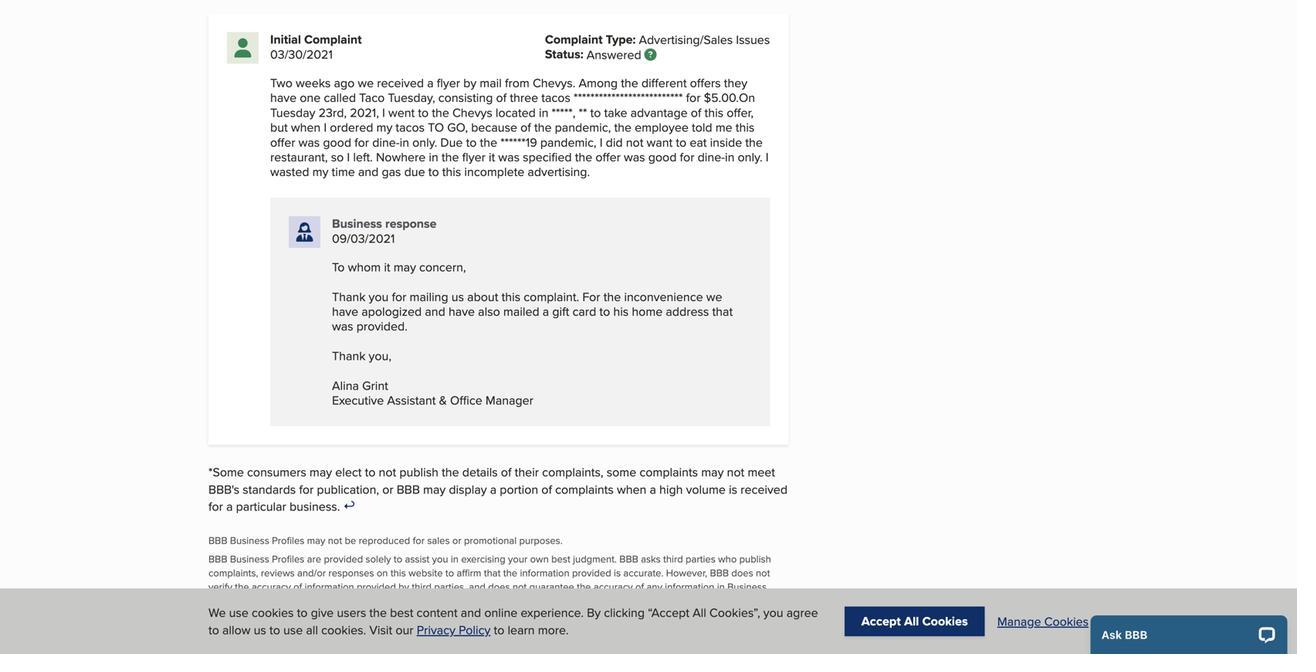 Task type: describe. For each thing, give the bounding box(es) containing it.
us inside the "thank you for mailing us about this complaint. for the inconvenience we have apologized and have also mailed a gift card to his home address that was provided."
[[452, 288, 464, 305]]

more.
[[538, 621, 569, 639]]

2 horizontal spatial complaints
[[640, 463, 698, 481]]

*****,
[[552, 103, 576, 121]]

display
[[449, 480, 487, 498]]

assist
[[405, 552, 430, 566]]

all inside we use cookies to give users the best content and online experience. by clicking "accept all cookies", you agree to allow us to use all cookies. visit our
[[693, 604, 707, 622]]

and right parties,
[[469, 580, 486, 594]]

information,
[[336, 612, 388, 627]]

advertising.
[[528, 163, 590, 181]]

inconvenience
[[624, 288, 703, 305]]

may left display
[[423, 480, 446, 498]]

judgment.
[[573, 552, 617, 566]]

was down because
[[499, 148, 520, 166]]

this right me
[[736, 118, 755, 136]]

1 horizontal spatial only.
[[738, 148, 763, 166]]

nowhere
[[376, 148, 426, 166]]

from
[[505, 74, 530, 92]]

the inside "* some consumers may elect to not publish the details of their complaints, some complaints may not meet bbb's standards for publication, or bbb may display a portion of complaints when a high volume is received for a particular business."
[[442, 463, 459, 481]]

understand
[[729, 612, 779, 627]]

experience.
[[521, 604, 584, 622]]

for up told
[[686, 89, 701, 106]]

thank you for mailing us about this complaint. for the inconvenience we have apologized and have also mailed a gift card to his home address that was provided.
[[332, 288, 733, 335]]

1 horizontal spatial information
[[520, 566, 570, 580]]

please
[[391, 612, 420, 627]]

reproduced
[[359, 533, 410, 548]]

of up the 'complaint'
[[294, 580, 302, 594]]

go,
[[447, 118, 468, 136]]

for down *
[[209, 498, 223, 515]]

in down who
[[717, 580, 725, 594]]

2 cookies from the left
[[1045, 613, 1089, 630]]

0 vertical spatial third
[[664, 552, 683, 566]]

a inside two weeks ago we received a flyer by mail from chevys. among the different offers they have one called taco tuesday, consisting of three tacos ************************** for $5.00.on tuesday 23rd, 2021, i went to the chevys located in *****, ** to take advantage of this offer, but when i ordered my tacos to go, because of the pandemic, the employee told me this offer was good for dine-in only. due to the ******19 pandemic, i did not want to eat inside the restaurant, so i left. nowhere in the flyer it was specified the offer was good for dine-in only. i wasted my time and gas due to this incomplete advertising.
[[427, 74, 434, 92]]

agree
[[787, 604, 819, 622]]

in up parties,
[[451, 552, 459, 566]]

that inside the "thank you for mailing us about this complaint. for the inconvenience we have apologized and have also mailed a gift card to his home address that was provided."
[[713, 302, 733, 320]]

by inside two weeks ago we received a flyer by mail from chevys. among the different offers they have one called taco tuesday, consisting of three tacos ************************** for $5.00.on tuesday 23rd, 2021, i went to the chevys located in *****, ** to take advantage of this offer, but when i ordered my tacos to go, because of the pandemic, the employee told me this offer was good for dine-in only. due to the ******19 pandemic, i did not want to eat inside the restaurant, so i left. nowhere in the flyer it was specified the offer was good for dine-in only. i wasted my time and gas due to this incomplete advertising.
[[464, 74, 477, 92]]

give
[[311, 604, 334, 622]]

pandemic, down *****,
[[541, 133, 597, 151]]

mailed
[[504, 302, 540, 320]]

portion
[[500, 480, 539, 498]]

some
[[213, 463, 244, 481]]

complaint.
[[524, 288, 580, 305]]

was right did in the top of the page
[[624, 148, 646, 166]]

1 horizontal spatial dine-
[[698, 148, 725, 166]]

thank for thank you for mailing us about this complaint. for the inconvenience we have apologized and have also mailed a gift card to his home address that was provided.
[[332, 288, 366, 305]]

firm's
[[364, 626, 387, 641]]

into
[[444, 612, 460, 627]]

a inside the "thank you for mailing us about this complaint. for the inconvenience we have apologized and have also mailed a gift card to his home address that was provided."
[[543, 302, 549, 320]]

of up eat
[[691, 103, 702, 121]]

among
[[579, 74, 618, 92]]

provided down the be
[[324, 552, 363, 566]]

you inside the "thank you for mailing us about this complaint. for the inconvenience we have apologized and have also mailed a gift card to his home address that was provided."
[[369, 288, 389, 305]]

more
[[516, 626, 539, 641]]

reviews
[[261, 566, 295, 580]]

1 vertical spatial third
[[412, 580, 432, 594]]

office
[[450, 391, 483, 409]]

want
[[647, 133, 673, 151]]

offer,
[[727, 103, 754, 121]]

received inside two weeks ago we received a flyer by mail from chevys. among the different offers they have one called taco tuesday, consisting of three tacos ************************** for $5.00.on tuesday 23rd, 2021, i went to the chevys located in *****, ** to take advantage of this offer, but when i ordered my tacos to go, because of the pandemic, the employee told me this offer was good for dine-in only. due to the ******19 pandemic, i did not want to eat inside the restaurant, so i left. nowhere in the flyer it was specified the offer was good for dine-in only. i wasted my time and gas due to this incomplete advertising.
[[377, 74, 424, 92]]

offers
[[690, 74, 721, 92]]

for right the standards
[[299, 480, 314, 498]]

manage
[[998, 613, 1042, 630]]

parties,
[[434, 580, 467, 594]]

they
[[724, 74, 748, 92]]

2 horizontal spatial have
[[449, 302, 475, 320]]

eat
[[690, 133, 707, 151]]

it inside two weeks ago we received a flyer by mail from chevys. among the different offers they have one called taco tuesday, consisting of three tacos ************************** for $5.00.on tuesday 23rd, 2021, i went to the chevys located in *****, ** to take advantage of this offer, but when i ordered my tacos to go, because of the pandemic, the employee told me this offer was good for dine-in only. due to the ******19 pandemic, i did not want to eat inside the restaurant, so i left. nowhere in the flyer it was specified the offer was good for dine-in only. i wasted my time and gas due to this incomplete advertising.
[[489, 148, 495, 166]]

1 horizontal spatial that
[[484, 566, 501, 580]]

be
[[345, 533, 356, 548]]

his
[[614, 302, 629, 320]]

when inside "* some consumers may elect to not publish the details of their complaints, some complaints may not meet bbb's standards for publication, or bbb may display a portion of complaints when a high volume is received for a particular business."
[[617, 480, 647, 498]]

not left the meet
[[727, 463, 745, 481]]

**************************
[[574, 89, 683, 106]]

told
[[692, 118, 713, 136]]

gift
[[553, 302, 570, 320]]

visit
[[370, 621, 393, 639]]

you inside we use cookies to give users the best content and online experience. by clicking "accept all cookies", you agree to allow us to use all cookies. visit our
[[764, 604, 784, 622]]

by inside bbb business profiles may not be reproduced for sales or promotional purposes. bbb business profiles are provided solely to assist you in exercising your own best judgment. bbb asks third parties who publish complaints, reviews and/or responses on this website to affirm that the information provided is accurate. however, bbb does not verify the accuracy of information provided by third parties, and does not guarantee the accuracy of any information in business profiles. when considering complaint information, please take into account the company's size and volume of transactions, and understand that the nature of complaints and a firm's responses to them are often more important than the number of complaints.
[[399, 580, 409, 594]]

publish inside "* some consumers may elect to not publish the details of their complaints, some complaints may not meet bbb's standards for publication, or bbb may display a portion of complaints when a high volume is received for a particular business."
[[400, 463, 439, 481]]

and left understand
[[710, 612, 726, 627]]

for inside the "thank you for mailing us about this complaint. for the inconvenience we have apologized and have also mailed a gift card to his home address that was provided."
[[392, 288, 407, 305]]

of left three
[[496, 89, 507, 106]]

and inside we use cookies to give users the best content and online experience. by clicking "accept all cookies", you agree to allow us to use all cookies. visit our
[[461, 604, 481, 622]]

publish inside bbb business profiles may not be reproduced for sales or promotional purposes. bbb business profiles are provided solely to assist you in exercising your own best judgment. bbb asks third parties who publish complaints, reviews and/or responses on this website to affirm that the information provided is accurate. however, bbb does not verify the accuracy of information provided by third parties, and does not guarantee the accuracy of any information in business profiles. when considering complaint information, please take into account the company's size and volume of transactions, and understand that the nature of complaints and a firm's responses to them are often more important than the number of complaints.
[[740, 552, 772, 566]]

of down three
[[521, 118, 531, 136]]

a right display
[[490, 480, 497, 498]]

of left any
[[636, 580, 644, 594]]

complaints, inside bbb business profiles may not be reproduced for sales or promotional purposes. bbb business profiles are provided solely to assist you in exercising your own best judgment. bbb asks third parties who publish complaints, reviews and/or responses on this website to affirm that the information provided is accurate. however, bbb does not verify the accuracy of information provided by third parties, and does not guarantee the accuracy of any information in business profiles. when considering complaint information, please take into account the company's size and volume of transactions, and understand that the nature of complaints and a firm's responses to them are often more important than the number of complaints.
[[209, 566, 258, 580]]

1 horizontal spatial have
[[332, 302, 359, 320]]

however,
[[666, 566, 708, 580]]

online
[[485, 604, 518, 622]]

↩ link
[[343, 498, 356, 515]]

manage cookies
[[998, 613, 1089, 630]]

who
[[719, 552, 737, 566]]

initial complaint 03/30/2021
[[270, 30, 362, 63]]

alina
[[332, 377, 359, 394]]

for right want
[[680, 148, 695, 166]]

have inside two weeks ago we received a flyer by mail from chevys. among the different offers they have one called taco tuesday, consisting of three tacos ************************** for $5.00.on tuesday 23rd, 2021, i went to the chevys located in *****, ** to take advantage of this offer, but when i ordered my tacos to go, because of the pandemic, the employee told me this offer was good for dine-in only. due to the ******19 pandemic, i did not want to eat inside the restaurant, so i left. nowhere in the flyer it was specified the offer was good for dine-in only. i wasted my time and gas due to this incomplete advertising.
[[270, 89, 297, 106]]

the inside we use cookies to give users the best content and online experience. by clicking "accept all cookies", you agree to allow us to use all cookies. visit our
[[370, 604, 387, 622]]

or inside "* some consumers may elect to not publish the details of their complaints, some complaints may not meet bbb's standards for publication, or bbb may display a portion of complaints when a high volume is received for a particular business."
[[383, 480, 394, 498]]

best inside we use cookies to give users the best content and online experience. by clicking "accept all cookies", you agree to allow us to use all cookies. visit our
[[390, 604, 414, 622]]

0 horizontal spatial that
[[209, 626, 225, 641]]

and/or
[[297, 566, 326, 580]]

cookies
[[252, 604, 294, 622]]

was left so
[[299, 133, 320, 151]]

1 profiles from the top
[[272, 533, 305, 548]]

solely
[[366, 552, 391, 566]]

2 horizontal spatial information
[[665, 580, 715, 594]]

ordered
[[330, 118, 373, 136]]

initial complaint link
[[270, 30, 362, 48]]

business up cookies",
[[728, 580, 767, 594]]

1 horizontal spatial my
[[377, 118, 393, 136]]

not right elect
[[379, 463, 396, 481]]

bbb's
[[209, 480, 240, 498]]

bbb business profiles may not be reproduced for sales or promotional purposes. bbb business profiles are provided solely to assist you in exercising your own best judgment. bbb asks third parties who publish complaints, reviews and/or responses on this website to affirm that the information provided is accurate. however, bbb does not verify the accuracy of information provided by third parties, and does not guarantee the accuracy of any information in business profiles. when considering complaint information, please take into account the company's size and volume of transactions, and understand that the nature of complaints and a firm's responses to them are often more important than the number of complaints.
[[209, 533, 779, 641]]

me
[[716, 118, 733, 136]]

0 horizontal spatial my
[[313, 163, 329, 181]]

not down your
[[513, 580, 527, 594]]

so
[[331, 148, 344, 166]]

complaint type: advertising/sales issues
[[545, 30, 770, 48]]

may for bbb business profiles may not be reproduced for sales or promotional purposes. bbb business profiles are provided solely to assist you in exercising your own best judgment. bbb asks third parties who publish complaints, reviews and/or responses on this website to affirm that the information provided is accurate. however, bbb does not verify the accuracy of information provided by third parties, and does not guarantee the accuracy of any information in business profiles. when considering complaint information, please take into account the company's size and volume of transactions, and understand that the nature of complaints and a firm's responses to them are often more important than the number of complaints.
[[307, 533, 326, 548]]

0 horizontal spatial dine-
[[373, 133, 400, 151]]

high
[[660, 480, 683, 498]]

in down me
[[725, 148, 735, 166]]

provided up by
[[572, 566, 612, 580]]

of down "accept
[[661, 626, 669, 641]]

not right who
[[756, 566, 771, 580]]

we use cookies to give users the best content and online experience. by clicking "accept all cookies", you agree to allow us to use all cookies. visit our
[[209, 604, 819, 639]]

i left did in the top of the page
[[600, 133, 603, 151]]

advantage
[[631, 103, 688, 121]]

0 horizontal spatial it
[[384, 258, 391, 276]]

09/03/2021
[[332, 230, 395, 247]]

a left high
[[650, 480, 657, 498]]

called
[[324, 89, 356, 106]]

we
[[209, 604, 226, 622]]

i left 'went'
[[382, 103, 385, 121]]

1 vertical spatial tacos
[[396, 118, 425, 136]]

when inside two weeks ago we received a flyer by mail from chevys. among the different offers they have one called taco tuesday, consisting of three tacos ************************** for $5.00.on tuesday 23rd, 2021, i went to the chevys located in *****, ** to take advantage of this offer, but when i ordered my tacos to go, because of the pandemic, the employee told me this offer was good for dine-in only. due to the ******19 pandemic, i did not want to eat inside the restaurant, so i left. nowhere in the flyer it was specified the offer was good for dine-in only. i wasted my time and gas due to this incomplete advertising.
[[291, 118, 321, 136]]

mail
[[480, 74, 502, 92]]

but
[[270, 118, 288, 136]]

cookies.
[[321, 621, 366, 639]]

type:
[[606, 30, 636, 48]]

and right size
[[587, 612, 603, 627]]

in down 'went'
[[400, 133, 409, 151]]

whom
[[348, 258, 381, 276]]

not left the be
[[328, 533, 342, 548]]

complaints.
[[672, 626, 722, 641]]

best inside bbb business profiles may not be reproduced for sales or promotional purposes. bbb business profiles are provided solely to assist you in exercising your own best judgment. bbb asks third parties who publish complaints, reviews and/or responses on this website to affirm that the information provided is accurate. however, bbb does not verify the accuracy of information provided by third parties, and does not guarantee the accuracy of any information in business profiles. when considering complaint information, please take into account the company's size and volume of transactions, and understand that the nature of complaints and a firm's responses to them are often more important than the number of complaints.
[[552, 552, 571, 566]]

0 horizontal spatial information
[[305, 580, 354, 594]]

your
[[508, 552, 528, 566]]

us inside we use cookies to give users the best content and online experience. by clicking "accept all cookies", you agree to allow us to use all cookies. visit our
[[254, 621, 266, 639]]

inside
[[710, 133, 743, 151]]

1 horizontal spatial offer
[[596, 148, 621, 166]]

in left due
[[429, 148, 439, 166]]

in left *****,
[[539, 103, 549, 121]]

*
[[209, 463, 213, 481]]

any
[[647, 580, 663, 594]]



Task type: vqa. For each thing, say whether or not it's contained in the screenshot.
We use cookies to give users the best content and online experience. By clicking "Accept All Cookies", you agree to allow us to use all cookies. Visit our at the bottom of page
yes



Task type: locate. For each thing, give the bounding box(es) containing it.
1 accuracy from the left
[[252, 580, 291, 594]]

complaint up ago
[[304, 30, 362, 48]]

1 horizontal spatial complaints
[[556, 480, 614, 498]]

was up thank you,
[[332, 317, 354, 335]]

complaints inside bbb business profiles may not be reproduced for sales or promotional purposes. bbb business profiles are provided solely to assist you in exercising your own best judgment. bbb asks third parties who publish complaints, reviews and/or responses on this website to affirm that the information provided is accurate. however, bbb does not verify the accuracy of information provided by third parties, and does not guarantee the accuracy of any information in business profiles. when considering complaint information, please take into account the company's size and volume of transactions, and understand that the nature of complaints and a firm's responses to them are often more important than the number of complaints.
[[287, 626, 334, 641]]

complaints, up profiles.
[[209, 566, 258, 580]]

1 horizontal spatial us
[[452, 288, 464, 305]]

03/30/2021
[[270, 45, 333, 63]]

accept all cookies button
[[845, 607, 986, 636]]

my
[[377, 118, 393, 136], [313, 163, 329, 181]]

business up verify
[[230, 552, 269, 566]]

cookies right "manage" on the bottom right
[[1045, 613, 1089, 630]]

it down because
[[489, 148, 495, 166]]

may for to whom it may concern,
[[394, 258, 416, 276]]

2 horizontal spatial that
[[713, 302, 733, 320]]

1 horizontal spatial complaint
[[545, 30, 603, 48]]

may up and/or
[[307, 533, 326, 548]]

when
[[291, 118, 321, 136], [617, 480, 647, 498]]

of left their
[[501, 463, 512, 481]]

0 horizontal spatial or
[[383, 480, 394, 498]]

for right so
[[355, 133, 369, 151]]

0 vertical spatial publish
[[400, 463, 439, 481]]

elect
[[335, 463, 362, 481]]

verify
[[209, 580, 232, 594]]

volume inside "* some consumers may elect to not publish the details of their complaints, some complaints may not meet bbb's standards for publication, or bbb may display a portion of complaints when a high volume is received for a particular business."
[[686, 480, 726, 498]]

0 horizontal spatial flyer
[[437, 74, 460, 92]]

i
[[382, 103, 385, 121], [324, 118, 327, 136], [600, 133, 603, 151], [347, 148, 350, 166], [766, 148, 769, 166]]

issues
[[736, 31, 770, 48]]

we inside the "thank you for mailing us about this complaint. for the inconvenience we have apologized and have also mailed a gift card to his home address that was provided."
[[707, 288, 723, 305]]

was
[[299, 133, 320, 151], [499, 148, 520, 166], [624, 148, 646, 166], [332, 317, 354, 335]]

us
[[452, 288, 464, 305], [254, 621, 266, 639]]

went
[[389, 103, 415, 121]]

complaint left 'type:'
[[545, 30, 603, 48]]

0 horizontal spatial you
[[369, 288, 389, 305]]

not
[[626, 133, 644, 151], [379, 463, 396, 481], [727, 463, 745, 481], [328, 533, 342, 548], [756, 566, 771, 580], [513, 580, 527, 594]]

is inside "* some consumers may elect to not publish the details of their complaints, some complaints may not meet bbb's standards for publication, or bbb may display a portion of complaints when a high volume is received for a particular business."
[[729, 480, 738, 498]]

provided.
[[357, 317, 408, 335]]

mailing
[[410, 288, 449, 305]]

by right the on
[[399, 580, 409, 594]]

accuracy up cookies
[[252, 580, 291, 594]]

0 vertical spatial are
[[307, 552, 321, 566]]

1 horizontal spatial best
[[552, 552, 571, 566]]

are right them
[[474, 626, 488, 641]]

nature
[[245, 626, 273, 641]]

was inside the "thank you for mailing us about this complaint. for the inconvenience we have apologized and have also mailed a gift card to his home address that was provided."
[[332, 317, 354, 335]]

* some consumers may elect to not publish the details of their complaints, some complaints may not meet bbb's standards for publication, or bbb may display a portion of complaints when a high volume is received for a particular business.
[[209, 463, 788, 515]]

0 horizontal spatial responses
[[329, 566, 374, 580]]

or inside bbb business profiles may not be reproduced for sales or promotional purposes. bbb business profiles are provided solely to assist you in exercising your own best judgment. bbb asks third parties who publish complaints, reviews and/or responses on this website to affirm that the information provided is accurate. however, bbb does not verify the accuracy of information provided by third parties, and does not guarantee the accuracy of any information in business profiles. when considering complaint information, please take into account the company's size and volume of transactions, and understand that the nature of complaints and a firm's responses to them are often more important than the number of complaints.
[[453, 533, 462, 548]]

0 vertical spatial thank
[[332, 288, 366, 305]]

tuesday
[[270, 103, 316, 121]]

use right we on the left bottom of page
[[229, 604, 249, 622]]

responses down content
[[389, 626, 435, 641]]

cookies inside 'accept all cookies' "button"
[[923, 612, 969, 630]]

1 vertical spatial take
[[423, 612, 441, 627]]

for inside bbb business profiles may not be reproduced for sales or promotional purposes. bbb business profiles are provided solely to assist you in exercising your own best judgment. bbb asks third parties who publish complaints, reviews and/or responses on this website to affirm that the information provided is accurate. however, bbb does not verify the accuracy of information provided by third parties, and does not guarantee the accuracy of any information in business profiles. when considering complaint information, please take into account the company's size and volume of transactions, and understand that the nature of complaints and a firm's responses to them are often more important than the number of complaints.
[[413, 533, 425, 548]]

to
[[428, 118, 444, 136]]

0 horizontal spatial publish
[[400, 463, 439, 481]]

complaints, right their
[[542, 463, 604, 481]]

complaint
[[291, 612, 334, 627]]

third down assist
[[412, 580, 432, 594]]

0 horizontal spatial good
[[323, 133, 352, 151]]

2 horizontal spatial you
[[764, 604, 784, 622]]

1 horizontal spatial you
[[432, 552, 448, 566]]

this inside bbb business profiles may not be reproduced for sales or promotional purposes. bbb business profiles are provided solely to assist you in exercising your own best judgment. bbb asks third parties who publish complaints, reviews and/or responses on this website to affirm that the information provided is accurate. however, bbb does not verify the accuracy of information provided by third parties, and does not guarantee the accuracy of any information in business profiles. when considering complaint information, please take into account the company's size and volume of transactions, and understand that the nature of complaints and a firm's responses to them are often more important than the number of complaints.
[[391, 566, 406, 580]]

this inside the "thank you for mailing us about this complaint. for the inconvenience we have apologized and have also mailed a gift card to his home address that was provided."
[[502, 288, 521, 305]]

is left the meet
[[729, 480, 738, 498]]

good down employee
[[649, 148, 677, 166]]

good
[[323, 133, 352, 151], [649, 148, 677, 166]]

**
[[579, 103, 587, 121]]

this left offer, at the top right of the page
[[705, 103, 724, 121]]

may for * some consumers may elect to not publish the details of their complaints, some complaints may not meet bbb's standards for publication, or bbb may display a portion of complaints when a high volume is received for a particular business.
[[310, 463, 332, 481]]

information down parties
[[665, 580, 715, 594]]

and inside the "thank you for mailing us about this complaint. for the inconvenience we have apologized and have also mailed a gift card to his home address that was provided."
[[425, 302, 446, 320]]

1 horizontal spatial publish
[[740, 552, 772, 566]]

i right so
[[347, 148, 350, 166]]

are
[[307, 552, 321, 566], [474, 626, 488, 641]]

the inside the "thank you for mailing us about this complaint. for the inconvenience we have apologized and have also mailed a gift card to his home address that was provided."
[[604, 288, 621, 305]]

this right the on
[[391, 566, 406, 580]]

0 horizontal spatial when
[[291, 118, 321, 136]]

$5.00.on
[[704, 89, 756, 106]]

1 horizontal spatial by
[[464, 74, 477, 92]]

0 horizontal spatial us
[[254, 621, 266, 639]]

time
[[332, 163, 355, 181]]

sales
[[427, 533, 450, 548]]

information
[[520, 566, 570, 580], [305, 580, 354, 594], [665, 580, 715, 594]]

users
[[337, 604, 366, 622]]

may right high
[[702, 463, 724, 481]]

complaint inside initial complaint 03/30/2021
[[304, 30, 362, 48]]

business up whom at left top
[[332, 214, 382, 232]]

that down we on the left bottom of page
[[209, 626, 225, 641]]

take
[[604, 103, 628, 121], [423, 612, 441, 627]]

volume inside bbb business profiles may not be reproduced for sales or promotional purposes. bbb business profiles are provided solely to assist you in exercising your own best judgment. bbb asks third parties who publish complaints, reviews and/or responses on this website to affirm that the information provided is accurate. however, bbb does not verify the accuracy of information provided by third parties, and does not guarantee the accuracy of any information in business profiles. when considering complaint information, please take into account the company's size and volume of transactions, and understand that the nature of complaints and a firm's responses to them are often more important than the number of complaints.
[[606, 612, 638, 627]]

information up the give
[[305, 580, 354, 594]]

1 vertical spatial publish
[[740, 552, 772, 566]]

clicking
[[604, 604, 645, 622]]

0 vertical spatial we
[[358, 74, 374, 92]]

and left gas
[[358, 163, 379, 181]]

standards
[[243, 480, 296, 498]]

0 horizontal spatial offer
[[270, 133, 295, 151]]

different
[[642, 74, 687, 92]]

to
[[332, 258, 345, 276]]

located
[[496, 103, 536, 121]]

a left 'gift'
[[543, 302, 549, 320]]

0 vertical spatial you
[[369, 288, 389, 305]]

1 horizontal spatial take
[[604, 103, 628, 121]]

this down due
[[442, 163, 461, 181]]

all inside 'accept all cookies' "button"
[[905, 612, 920, 630]]

offer up the wasted
[[270, 133, 295, 151]]

0 horizontal spatial received
[[377, 74, 424, 92]]

may inside bbb business profiles may not be reproduced for sales or promotional purposes. bbb business profiles are provided solely to assist you in exercising your own best judgment. bbb asks third parties who publish complaints, reviews and/or responses on this website to affirm that the information provided is accurate. however, bbb does not verify the accuracy of information provided by third parties, and does not guarantee the accuracy of any information in business profiles. when considering complaint information, please take into account the company's size and volume of transactions, and understand that the nature of complaints and a firm's responses to them are often more important than the number of complaints.
[[307, 533, 326, 548]]

dine- up gas
[[373, 133, 400, 151]]

important
[[541, 626, 583, 641]]

flyer
[[437, 74, 460, 92], [462, 148, 486, 166]]

0 horizontal spatial are
[[307, 552, 321, 566]]

own
[[530, 552, 549, 566]]

privacy
[[417, 621, 456, 639]]

******19
[[501, 133, 537, 151]]

1 horizontal spatial when
[[617, 480, 647, 498]]

0 vertical spatial is
[[729, 480, 738, 498]]

1 horizontal spatial volume
[[686, 480, 726, 498]]

by left mail
[[464, 74, 477, 92]]

1 cookies from the left
[[923, 612, 969, 630]]

only. down offer, at the top right of the page
[[738, 148, 763, 166]]

1 horizontal spatial or
[[453, 533, 462, 548]]

bbb
[[397, 480, 420, 498], [209, 533, 228, 548], [209, 552, 228, 566], [620, 552, 639, 566], [710, 566, 729, 580]]

volume right high
[[686, 480, 726, 498]]

1 horizontal spatial are
[[474, 626, 488, 641]]

this
[[705, 103, 724, 121], [736, 118, 755, 136], [442, 163, 461, 181], [502, 288, 521, 305], [391, 566, 406, 580]]

0 horizontal spatial best
[[390, 604, 414, 622]]

thank inside the "thank you for mailing us about this complaint. for the inconvenience we have apologized and have also mailed a gift card to his home address that was provided."
[[332, 288, 366, 305]]

to inside "* some consumers may elect to not publish the details of their complaints, some complaints may not meet bbb's standards for publication, or bbb may display a portion of complaints when a high volume is received for a particular business."
[[365, 463, 376, 481]]

2 vertical spatial you
[[764, 604, 784, 622]]

1 horizontal spatial flyer
[[462, 148, 486, 166]]

of right their
[[542, 480, 552, 498]]

take inside bbb business profiles may not be reproduced for sales or promotional purposes. bbb business profiles are provided solely to assist you in exercising your own best judgment. bbb asks third parties who publish complaints, reviews and/or responses on this website to affirm that the information provided is accurate. however, bbb does not verify the accuracy of information provided by third parties, and does not guarantee the accuracy of any information in business profiles. when considering complaint information, please take into account the company's size and volume of transactions, and understand that the nature of complaints and a firm's responses to them are often more important than the number of complaints.
[[423, 612, 441, 627]]

1 vertical spatial by
[[399, 580, 409, 594]]

0 horizontal spatial take
[[423, 612, 441, 627]]

0 horizontal spatial complaint
[[304, 30, 362, 48]]

we right ago
[[358, 74, 374, 92]]

and down users
[[337, 626, 353, 641]]

1 vertical spatial flyer
[[462, 148, 486, 166]]

may left elect
[[310, 463, 332, 481]]

1 vertical spatial responses
[[389, 626, 435, 641]]

0 vertical spatial responses
[[329, 566, 374, 580]]

of right nature
[[276, 626, 284, 641]]

complaint
[[304, 30, 362, 48], [545, 30, 603, 48]]

0 horizontal spatial have
[[270, 89, 297, 106]]

"accept
[[648, 604, 690, 622]]

0 vertical spatial best
[[552, 552, 571, 566]]

their
[[515, 463, 539, 481]]

thank you,
[[332, 347, 392, 365]]

my down taco
[[377, 118, 393, 136]]

1 horizontal spatial we
[[707, 288, 723, 305]]

business down particular
[[230, 533, 269, 548]]

cookies
[[923, 612, 969, 630], [1045, 613, 1089, 630]]

publish right who
[[740, 552, 772, 566]]

of down any
[[641, 612, 649, 627]]

left.
[[353, 148, 373, 166]]

1 vertical spatial you
[[432, 552, 448, 566]]

for up assist
[[413, 533, 425, 548]]

third right asks
[[664, 552, 683, 566]]

1 vertical spatial best
[[390, 604, 414, 622]]

0 vertical spatial tacos
[[542, 89, 571, 106]]

1 vertical spatial thank
[[332, 347, 366, 365]]

you inside bbb business profiles may not be reproduced for sales or promotional purposes. bbb business profiles are provided solely to assist you in exercising your own best judgment. bbb asks third parties who publish complaints, reviews and/or responses on this website to affirm that the information provided is accurate. however, bbb does not verify the accuracy of information provided by third parties, and does not guarantee the accuracy of any information in business profiles. when considering complaint information, please take into account the company's size and volume of transactions, and understand that the nature of complaints and a firm's responses to them are often more important than the number of complaints.
[[432, 552, 448, 566]]

and right into
[[461, 604, 481, 622]]

wasted
[[270, 163, 309, 181]]

that right affirm
[[484, 566, 501, 580]]

0 horizontal spatial use
[[229, 604, 249, 622]]

policy
[[459, 621, 491, 639]]

responses left the on
[[329, 566, 374, 580]]

that right address at the top
[[713, 302, 733, 320]]

executive
[[332, 391, 384, 409]]

three
[[510, 89, 539, 106]]

profiles.
[[209, 594, 244, 608]]

initial
[[270, 30, 301, 48]]

weeks
[[296, 74, 331, 92]]

1 vertical spatial it
[[384, 258, 391, 276]]

provided down solely
[[357, 580, 396, 594]]

1 horizontal spatial tacos
[[542, 89, 571, 106]]

↩
[[343, 498, 356, 515]]

we inside two weeks ago we received a flyer by mail from chevys. among the different offers they have one called taco tuesday, consisting of three tacos ************************** for $5.00.on tuesday 23rd, 2021, i went to the chevys located in *****, ** to take advantage of this offer, but when i ordered my tacos to go, because of the pandemic, the employee told me this offer was good for dine-in only. due to the ******19 pandemic, i did not want to eat inside the restaurant, so i left. nowhere in the flyer it was specified the offer was good for dine-in only. i wasted my time and gas due to this incomplete advertising.
[[358, 74, 374, 92]]

my left so
[[313, 163, 329, 181]]

0 horizontal spatial by
[[399, 580, 409, 594]]

when right the but
[[291, 118, 321, 136]]

to inside the "thank you for mailing us about this complaint. for the inconvenience we have apologized and have also mailed a gift card to his home address that was provided."
[[600, 302, 610, 320]]

taco
[[359, 89, 385, 106]]

1 horizontal spatial third
[[664, 552, 683, 566]]

flyer up chevys
[[437, 74, 460, 92]]

1 vertical spatial profiles
[[272, 552, 305, 566]]

pandemic, up 'specified'
[[555, 118, 611, 136]]

accurate.
[[624, 566, 664, 580]]

all
[[306, 621, 318, 639]]

0 horizontal spatial we
[[358, 74, 374, 92]]

1 vertical spatial is
[[614, 566, 621, 580]]

a left firm's
[[356, 626, 361, 641]]

i right inside
[[766, 148, 769, 166]]

a inside bbb business profiles may not be reproduced for sales or promotional purposes. bbb business profiles are provided solely to assist you in exercising your own best judgment. bbb asks third parties who publish complaints, reviews and/or responses on this website to affirm that the information provided is accurate. however, bbb does not verify the accuracy of information provided by third parties, and does not guarantee the accuracy of any information in business profiles. when considering complaint information, please take into account the company's size and volume of transactions, and understand that the nature of complaints and a firm's responses to them are often more important than the number of complaints.
[[356, 626, 361, 641]]

0 horizontal spatial only.
[[413, 133, 437, 151]]

1 vertical spatial or
[[453, 533, 462, 548]]

1 horizontal spatial use
[[283, 621, 303, 639]]

and
[[358, 163, 379, 181], [425, 302, 446, 320], [469, 580, 486, 594], [461, 604, 481, 622], [587, 612, 603, 627], [710, 612, 726, 627], [337, 626, 353, 641]]

business inside business response 09/03/2021
[[332, 214, 382, 232]]

exercising
[[461, 552, 506, 566]]

2 profiles from the top
[[272, 552, 305, 566]]

have left also
[[449, 302, 475, 320]]

use
[[229, 604, 249, 622], [283, 621, 303, 639]]

flyer down the go,
[[462, 148, 486, 166]]

details
[[463, 463, 498, 481]]

you down sales
[[432, 552, 448, 566]]

or right 'publication,'
[[383, 480, 394, 498]]

0 vertical spatial profiles
[[272, 533, 305, 548]]

1 vertical spatial we
[[707, 288, 723, 305]]

accept all cookies
[[862, 612, 969, 630]]

1 horizontal spatial is
[[729, 480, 738, 498]]

ago
[[334, 74, 355, 92]]

1 horizontal spatial good
[[649, 148, 677, 166]]

0 vertical spatial or
[[383, 480, 394, 498]]

of
[[496, 89, 507, 106], [691, 103, 702, 121], [521, 118, 531, 136], [501, 463, 512, 481], [542, 480, 552, 498], [294, 580, 302, 594], [636, 580, 644, 594], [641, 612, 649, 627], [276, 626, 284, 641], [661, 626, 669, 641]]

0 vertical spatial volume
[[686, 480, 726, 498]]

this right also
[[502, 288, 521, 305]]

0 vertical spatial when
[[291, 118, 321, 136]]

2 accuracy from the left
[[594, 580, 633, 594]]

on
[[377, 566, 388, 580]]

use left all
[[283, 621, 303, 639]]

1 vertical spatial volume
[[606, 612, 638, 627]]

1 thank from the top
[[332, 288, 366, 305]]

because
[[471, 118, 518, 136]]

received inside "* some consumers may elect to not publish the details of their complaints, some complaints may not meet bbb's standards for publication, or bbb may display a portion of complaints when a high volume is received for a particular business."
[[741, 480, 788, 498]]

employee
[[635, 118, 689, 136]]

0 vertical spatial that
[[713, 302, 733, 320]]

our
[[396, 621, 414, 639]]

take inside two weeks ago we received a flyer by mail from chevys. among the different offers they have one called taco tuesday, consisting of three tacos ************************** for $5.00.on tuesday 23rd, 2021, i went to the chevys located in *****, ** to take advantage of this offer, but when i ordered my tacos to go, because of the pandemic, the employee told me this offer was good for dine-in only. due to the ******19 pandemic, i did not want to eat inside the restaurant, so i left. nowhere in the flyer it was specified the offer was good for dine-in only. i wasted my time and gas due to this incomplete advertising.
[[604, 103, 628, 121]]

cookies right accept
[[923, 612, 969, 630]]

best right own
[[552, 552, 571, 566]]

0 vertical spatial flyer
[[437, 74, 460, 92]]

a left particular
[[226, 498, 233, 515]]

that
[[713, 302, 733, 320], [484, 566, 501, 580], [209, 626, 225, 641]]

have left one
[[270, 89, 297, 106]]

concern,
[[420, 258, 466, 276]]

or right sales
[[453, 533, 462, 548]]

incomplete
[[465, 163, 525, 181]]

1 horizontal spatial received
[[741, 480, 788, 498]]

all right accept
[[905, 612, 920, 630]]

status:
[[545, 45, 584, 63]]

restaurant,
[[270, 148, 328, 166]]

privacy policy to learn more.
[[417, 621, 569, 639]]

1 horizontal spatial accuracy
[[594, 580, 633, 594]]

0 horizontal spatial tacos
[[396, 118, 425, 136]]

take up did in the top of the page
[[604, 103, 628, 121]]

is left accurate.
[[614, 566, 621, 580]]

1 vertical spatial received
[[741, 480, 788, 498]]

number
[[624, 626, 658, 641]]

thank for thank you,
[[332, 347, 366, 365]]

1 horizontal spatial does
[[732, 566, 754, 580]]

not inside two weeks ago we received a flyer by mail from chevys. among the different offers they have one called taco tuesday, consisting of three tacos ************************** for $5.00.on tuesday 23rd, 2021, i went to the chevys located in *****, ** to take advantage of this offer, but when i ordered my tacos to go, because of the pandemic, the employee told me this offer was good for dine-in only. due to the ******19 pandemic, i did not want to eat inside the restaurant, so i left. nowhere in the flyer it was specified the offer was good for dine-in only. i wasted my time and gas due to this incomplete advertising.
[[626, 133, 644, 151]]

are right reviews
[[307, 552, 321, 566]]

0 vertical spatial complaints,
[[542, 463, 604, 481]]

2 complaint from the left
[[545, 30, 603, 48]]

business response 09/03/2021
[[332, 214, 437, 247]]

and inside two weeks ago we received a flyer by mail from chevys. among the different offers they have one called taco tuesday, consisting of three tacos ************************** for $5.00.on tuesday 23rd, 2021, i went to the chevys located in *****, ** to take advantage of this offer, but when i ordered my tacos to go, because of the pandemic, the employee told me this offer was good for dine-in only. due to the ******19 pandemic, i did not want to eat inside the restaurant, so i left. nowhere in the flyer it was specified the offer was good for dine-in only. i wasted my time and gas due to this incomplete advertising.
[[358, 163, 379, 181]]

0 horizontal spatial does
[[488, 580, 510, 594]]

bbb inside "* some consumers may elect to not publish the details of their complaints, some complaints may not meet bbb's standards for publication, or bbb may display a portion of complaints when a high volume is received for a particular business."
[[397, 480, 420, 498]]

content
[[417, 604, 458, 622]]

1 vertical spatial that
[[484, 566, 501, 580]]

1 horizontal spatial all
[[905, 612, 920, 630]]

allow
[[222, 621, 251, 639]]

thank down to
[[332, 288, 366, 305]]

0 horizontal spatial all
[[693, 604, 707, 622]]

0 vertical spatial it
[[489, 148, 495, 166]]

0 horizontal spatial third
[[412, 580, 432, 594]]

is inside bbb business profiles may not be reproduced for sales or promotional purposes. bbb business profiles are provided solely to assist you in exercising your own best judgment. bbb asks third parties who publish complaints, reviews and/or responses on this website to affirm that the information provided is accurate. however, bbb does not verify the accuracy of information provided by third parties, and does not guarantee the accuracy of any information in business profiles. when considering complaint information, please take into account the company's size and volume of transactions, and understand that the nature of complaints and a firm's responses to them are often more important than the number of complaints.
[[614, 566, 621, 580]]

tacos left the **
[[542, 89, 571, 106]]

0 vertical spatial received
[[377, 74, 424, 92]]

to whom it may concern,
[[332, 258, 466, 276]]

website
[[409, 566, 443, 580]]

0 horizontal spatial accuracy
[[252, 580, 291, 594]]

accuracy up "clicking"
[[594, 580, 633, 594]]

0 vertical spatial by
[[464, 74, 477, 92]]

1 complaint from the left
[[304, 30, 362, 48]]

2 thank from the top
[[332, 347, 366, 365]]

privacy policy link
[[417, 621, 491, 639]]

complaints, inside "* some consumers may elect to not publish the details of their complaints, some complaints may not meet bbb's standards for publication, or bbb may display a portion of complaints when a high volume is received for a particular business."
[[542, 463, 604, 481]]

i left ordered
[[324, 118, 327, 136]]



